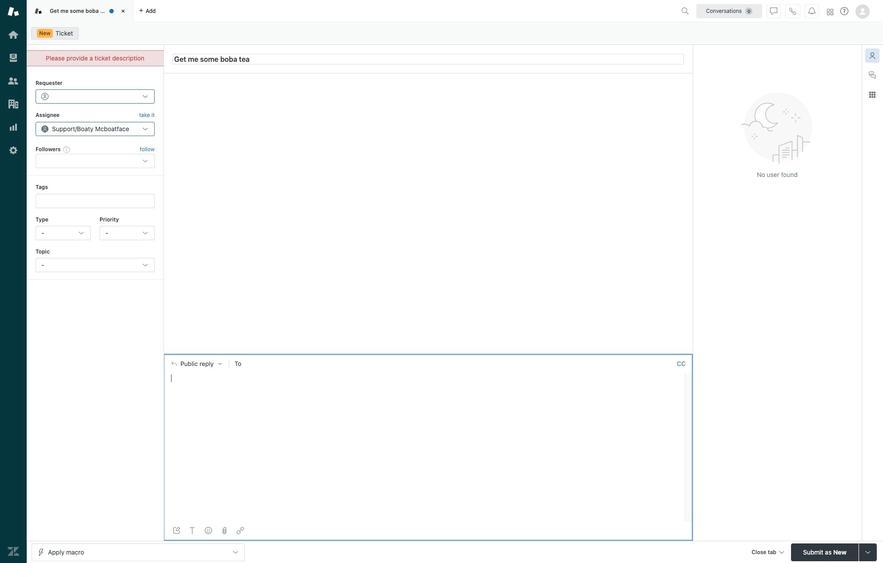 Task type: describe. For each thing, give the bounding box(es) containing it.
button displays agent's chat status as invisible. image
[[771, 7, 778, 14]]

Public reply composer text field
[[168, 373, 683, 392]]

organizations image
[[8, 98, 19, 110]]

apps image
[[869, 91, 877, 98]]

customers image
[[8, 75, 19, 87]]

reporting image
[[8, 121, 19, 133]]

main element
[[0, 0, 27, 563]]

draft mode image
[[173, 527, 180, 534]]

minimize composer image
[[425, 350, 432, 357]]

format text image
[[189, 527, 196, 534]]

secondary element
[[27, 24, 884, 42]]

zendesk image
[[8, 546, 19, 557]]

views image
[[8, 52, 19, 64]]

notifications image
[[809, 7, 816, 14]]

Subject field
[[173, 54, 684, 64]]



Task type: vqa. For each thing, say whether or not it's contained in the screenshot.
Add link (Cmd K) image
yes



Task type: locate. For each thing, give the bounding box(es) containing it.
tab
[[27, 0, 133, 22]]

admin image
[[8, 145, 19, 156]]

add link (cmd k) image
[[237, 527, 244, 534]]

customer context image
[[869, 52, 877, 59]]

get help image
[[841, 7, 849, 15]]

zendesk products image
[[828, 9, 834, 15]]

tabs tab list
[[27, 0, 678, 22]]

insert emojis image
[[205, 527, 212, 534]]

info on adding followers image
[[63, 146, 70, 153]]

get started image
[[8, 29, 19, 40]]

close image
[[119, 7, 128, 16]]

zendesk support image
[[8, 6, 19, 17]]

add attachment image
[[221, 527, 228, 534]]



